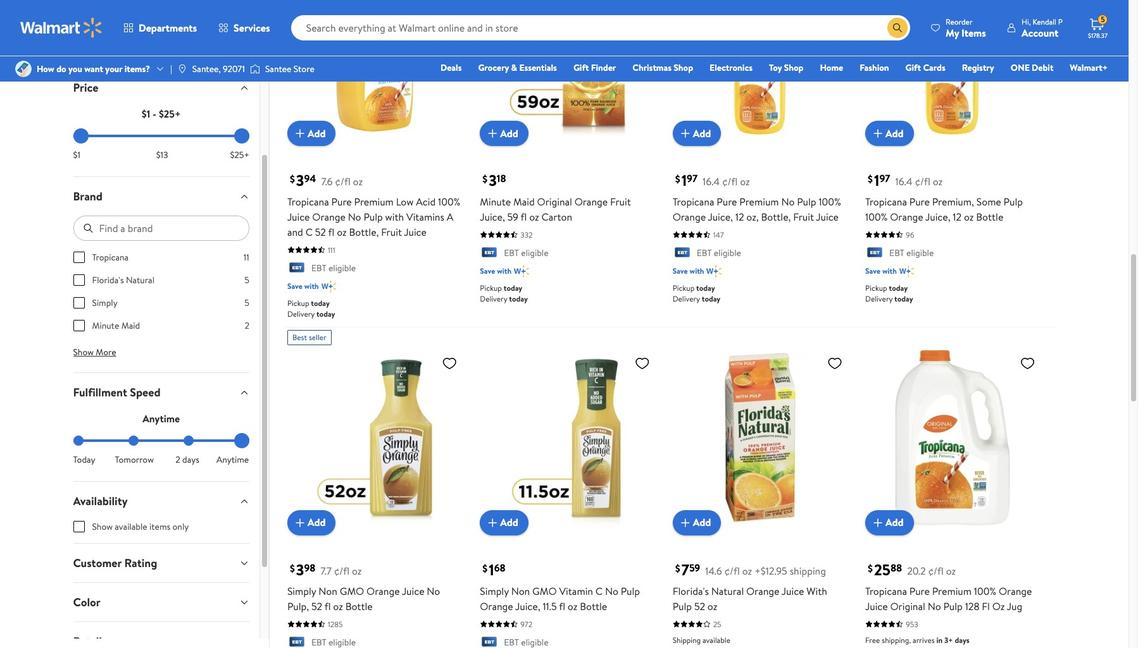 Task type: locate. For each thing, give the bounding box(es) containing it.
2 horizontal spatial add to cart image
[[870, 516, 886, 531]]

premium for 1
[[740, 195, 779, 209]]

0 horizontal spatial 2
[[176, 454, 180, 467]]

1 gmo from the left
[[340, 585, 364, 599]]

gmo inside simply non gmo vitamin c no pulp orange juice, 11.5 fl oz bottle
[[532, 585, 557, 599]]

finder
[[591, 61, 616, 74]]

minute down $ 3 18
[[480, 195, 511, 209]]

gift for gift finder
[[573, 61, 589, 74]]

pickup today delivery today up the best seller
[[287, 298, 335, 320]]

pure inside $ 1 97 16.4 ¢/fl oz tropicana pure premium, some pulp 100% orange juice, 12 oz bottle
[[910, 195, 930, 209]]

0 vertical spatial available
[[115, 521, 147, 534]]

None range field
[[73, 440, 249, 442]]

walmart image
[[20, 18, 103, 38]]

0 horizontal spatial simply
[[92, 297, 118, 310]]

2 for 2
[[245, 320, 249, 332]]

juice, up 147
[[708, 210, 733, 224]]

¢/fl for $ 3 94 7.6 ¢/fl oz tropicana pure premium low acid 100% juice orange no pulp with vitamins a and c 52 fl oz bottle, fruit juice
[[335, 175, 351, 189]]

97 inside $ 1 97 16.4 ¢/fl oz tropicana pure premium, some pulp 100% orange juice, 12 oz bottle
[[880, 172, 890, 186]]

None radio
[[184, 436, 194, 446]]

original up 953
[[890, 600, 925, 614]]

7.7
[[321, 564, 332, 578]]

with for $ 1 97 16.4 ¢/fl oz tropicana pure premium no pulp 100% orange juice, 12 oz, bottle, fruit juice
[[690, 266, 704, 277]]

16.4 up 147
[[703, 175, 720, 189]]

oz
[[992, 600, 1005, 614]]

¢/fl for $ 7 59 14.6 ¢/fl oz +$12.95 shipping florida's natural orange juice with pulp 52 oz
[[724, 564, 740, 578]]

2 horizontal spatial bottle
[[976, 210, 1004, 224]]

tropicana inside "$ 3 94 7.6 ¢/fl oz tropicana pure premium low acid 100% juice orange no pulp with vitamins a and c 52 fl oz bottle, fruit juice"
[[287, 195, 329, 209]]

0 horizontal spatial premium
[[354, 195, 394, 209]]

premium up oz, at right
[[740, 195, 779, 209]]

speed
[[130, 385, 161, 401]]

with for $ 3 94 7.6 ¢/fl oz tropicana pure premium low acid 100% juice orange no pulp with vitamins a and c 52 fl oz bottle, fruit juice
[[304, 281, 319, 292]]

minute for minute maid
[[92, 320, 119, 332]]

1 horizontal spatial 25
[[874, 559, 891, 581]]

you
[[68, 63, 82, 75]]

$ 25 88 20.2 ¢/fl oz tropicana pure premium 100% orange juice original no pulp 128 fl oz jug
[[865, 559, 1032, 614]]

Anytime radio
[[239, 436, 249, 446]]

Search search field
[[291, 15, 910, 41]]

bottle inside $ 3 98 7.7 ¢/fl oz simply non gmo orange juice no pulp, 52 fl oz bottle
[[345, 600, 373, 614]]

premium for 3
[[354, 195, 394, 209]]

0 vertical spatial c
[[306, 225, 313, 239]]

simply up minute maid
[[92, 297, 118, 310]]

simply non gmo orange juice no pulp, 52 fl oz bottle image
[[287, 351, 462, 526]]

low
[[396, 195, 414, 209]]

reorder
[[946, 16, 973, 27]]

color tab
[[63, 584, 259, 622]]

ebt image
[[480, 248, 499, 260], [287, 263, 306, 275], [287, 637, 306, 649], [480, 637, 499, 649]]

52 inside $ 7 59 14.6 ¢/fl oz +$12.95 shipping florida's natural orange juice with pulp 52 oz
[[694, 600, 705, 614]]

1 horizontal spatial  image
[[177, 64, 187, 74]]

pickup today delivery today down 96
[[865, 283, 913, 305]]

0 vertical spatial original
[[537, 195, 572, 209]]

2 horizontal spatial 1
[[874, 170, 880, 191]]

0 vertical spatial maid
[[513, 195, 535, 209]]

shop right the christmas
[[674, 61, 693, 74]]

electronics link
[[704, 61, 758, 75]]

1 vertical spatial walmart plus image
[[321, 281, 336, 293]]

save with for $ 1 97 16.4 ¢/fl oz tropicana pure premium no pulp 100% orange juice, 12 oz, bottle, fruit juice
[[673, 266, 704, 277]]

$ inside $ 25 88 20.2 ¢/fl oz tropicana pure premium 100% orange juice original no pulp 128 fl oz jug
[[868, 562, 873, 576]]

pulp
[[797, 195, 816, 209], [1004, 195, 1023, 209], [364, 210, 383, 224], [621, 585, 640, 599], [673, 600, 692, 614], [943, 600, 963, 614]]

tropicana inside brand group
[[92, 251, 129, 264]]

oz inside simply non gmo vitamin c no pulp orange juice, 11.5 fl oz bottle
[[568, 600, 578, 614]]

toy shop link
[[763, 61, 809, 75]]

16.4 inside the $ 1 97 16.4 ¢/fl oz tropicana pure premium no pulp 100% orange juice, 12 oz, bottle, fruit juice
[[703, 175, 720, 189]]

1 horizontal spatial maid
[[513, 195, 535, 209]]

$ for $ 3 18
[[483, 172, 488, 186]]

0 horizontal spatial maid
[[121, 320, 140, 332]]

ebt eligible down 147
[[697, 247, 741, 259]]

available right shipping
[[703, 635, 730, 646]]

show right show available items only checkbox
[[92, 521, 113, 534]]

save for $ 1 97 16.4 ¢/fl oz tropicana pure premium no pulp 100% orange juice, 12 oz, bottle, fruit juice
[[673, 266, 688, 277]]

Today radio
[[73, 436, 83, 446]]

147
[[713, 230, 724, 240]]

2 gift from the left
[[906, 61, 921, 74]]

oz right 7.6
[[353, 175, 363, 189]]

tropicana pure premium 100% orange juice original no pulp 128 fl oz jug image
[[865, 351, 1040, 526]]

maid inside brand group
[[121, 320, 140, 332]]

simply
[[92, 297, 118, 310], [287, 585, 316, 599], [480, 585, 509, 599]]

gmo up 11.5
[[532, 585, 557, 599]]

tropicana down the 94
[[287, 195, 329, 209]]

tomorrow
[[115, 454, 154, 467]]

oz up oz, at right
[[740, 175, 750, 189]]

ebt eligible down 332
[[504, 247, 549, 259]]

pickup today delivery today
[[480, 283, 528, 305], [673, 283, 721, 305], [865, 283, 913, 305], [287, 298, 335, 320]]

tropicana up florida's natural at top left
[[92, 251, 129, 264]]

1 vertical spatial available
[[703, 635, 730, 646]]

fulfillment speed button
[[63, 373, 259, 412]]

0 horizontal spatial  image
[[15, 61, 32, 77]]

florida's inside $ 7 59 14.6 ¢/fl oz +$12.95 shipping florida's natural orange juice with pulp 52 oz
[[673, 585, 709, 599]]

walmart plus image for 16.4 ¢/fl oz
[[707, 265, 722, 278]]

original
[[537, 195, 572, 209], [890, 600, 925, 614]]

0 vertical spatial 59
[[507, 210, 518, 224]]

$1 left -
[[142, 107, 150, 121]]

tropicana for $ 3 94 7.6 ¢/fl oz tropicana pure premium low acid 100% juice orange no pulp with vitamins a and c 52 fl oz bottle, fruit juice
[[287, 195, 329, 209]]

1 vertical spatial 5
[[244, 274, 249, 287]]

1 horizontal spatial 1
[[682, 170, 687, 191]]

1 vertical spatial minute
[[92, 320, 119, 332]]

pickup today delivery today for $ 1 97 16.4 ¢/fl oz tropicana pure premium, some pulp 100% orange juice, 12 oz bottle
[[865, 283, 913, 305]]

0 horizontal spatial bottle,
[[349, 225, 379, 239]]

3 inside $ 3 98 7.7 ¢/fl oz simply non gmo orange juice no pulp, 52 fl oz bottle
[[296, 559, 304, 581]]

 image for santee, 92071
[[177, 64, 187, 74]]

0 horizontal spatial florida's
[[92, 274, 124, 287]]

ebt eligible down 111
[[311, 262, 356, 275]]

2 add to cart image from the left
[[678, 516, 693, 531]]

available left the items
[[115, 521, 147, 534]]

available for show
[[115, 521, 147, 534]]

oz up 332
[[529, 210, 539, 224]]

¢/fl for $ 3 98 7.7 ¢/fl oz simply non gmo orange juice no pulp, 52 fl oz bottle
[[334, 564, 350, 578]]

save with for $ 1 97 16.4 ¢/fl oz tropicana pure premium, some pulp 100% orange juice, 12 oz bottle
[[865, 266, 897, 277]]

0 vertical spatial fruit
[[610, 195, 631, 209]]

 image
[[15, 61, 32, 77], [177, 64, 187, 74]]

52
[[315, 225, 326, 239], [311, 600, 322, 614], [694, 600, 705, 614]]

1 gift from the left
[[573, 61, 589, 74]]

1 horizontal spatial 12
[[953, 210, 962, 224]]

0 horizontal spatial c
[[306, 225, 313, 239]]

¢/fl for $ 1 97 16.4 ¢/fl oz tropicana pure premium, some pulp 100% orange juice, 12 oz bottle
[[915, 175, 930, 189]]

bottle, inside "$ 3 94 7.6 ¢/fl oz tropicana pure premium low acid 100% juice orange no pulp with vitamins a and c 52 fl oz bottle, fruit juice"
[[349, 225, 379, 239]]

maid up 332
[[513, 195, 535, 209]]

 image right |
[[177, 64, 187, 74]]

1 walmart plus image from the left
[[514, 265, 529, 278]]

gift for gift cards
[[906, 61, 921, 74]]

1 horizontal spatial 59
[[689, 562, 700, 575]]

Find a brand search field
[[73, 216, 249, 241]]

1 horizontal spatial minute
[[480, 195, 511, 209]]

save
[[480, 266, 495, 277], [673, 266, 688, 277], [865, 266, 881, 277], [287, 281, 303, 292]]

premium inside $ 25 88 20.2 ¢/fl oz tropicana pure premium 100% orange juice original no pulp 128 fl oz jug
[[932, 585, 972, 599]]

save with
[[480, 266, 512, 277], [673, 266, 704, 277], [865, 266, 897, 277], [287, 281, 319, 292]]

walmart plus image down 111
[[321, 281, 336, 293]]

$25+
[[159, 107, 181, 121], [230, 149, 249, 161]]

2 horizontal spatial fruit
[[793, 210, 814, 224]]

92071
[[223, 63, 245, 75]]

orange inside "$ 3 94 7.6 ¢/fl oz tropicana pure premium low acid 100% juice orange no pulp with vitamins a and c 52 fl oz bottle, fruit juice"
[[312, 210, 346, 224]]

Show available items only checkbox
[[73, 522, 85, 533]]

gift
[[573, 61, 589, 74], [906, 61, 921, 74]]

12 inside $ 1 97 16.4 ¢/fl oz tropicana pure premium, some pulp 100% orange juice, 12 oz bottle
[[953, 210, 962, 224]]

12 for $ 1 97 16.4 ¢/fl oz tropicana pure premium, some pulp 100% orange juice, 12 oz bottle
[[953, 210, 962, 224]]

tropicana up 96
[[865, 195, 907, 209]]

simply down "$ 1 68"
[[480, 585, 509, 599]]

delivery for $ 1 97 16.4 ¢/fl oz tropicana pure premium, some pulp 100% orange juice, 12 oz bottle
[[865, 294, 893, 305]]

0 horizontal spatial $25+
[[159, 107, 181, 121]]

1 horizontal spatial anytime
[[217, 454, 249, 467]]

eligible down 111
[[329, 262, 356, 275]]

walmart+
[[1070, 61, 1108, 74]]

¢/fl inside the $ 1 97 16.4 ¢/fl oz tropicana pure premium no pulp 100% orange juice, 12 oz, bottle, fruit juice
[[722, 175, 738, 189]]

shop
[[674, 61, 693, 74], [784, 61, 804, 74]]

12 down premium,
[[953, 210, 962, 224]]

oz up premium,
[[933, 175, 943, 189]]

non up "972"
[[511, 585, 530, 599]]

1 horizontal spatial $1
[[142, 107, 150, 121]]

0 horizontal spatial non
[[319, 585, 337, 599]]

premium inside "$ 3 94 7.6 ¢/fl oz tropicana pure premium low acid 100% juice orange no pulp with vitamins a and c 52 fl oz bottle, fruit juice"
[[354, 195, 394, 209]]

0 horizontal spatial natural
[[126, 274, 154, 287]]

¢/fl inside $ 3 98 7.7 ¢/fl oz simply non gmo orange juice no pulp, 52 fl oz bottle
[[334, 564, 350, 578]]

services
[[234, 21, 270, 35]]

ebt image for $ 1 97 16.4 ¢/fl oz tropicana pure premium, some pulp 100% orange juice, 12 oz bottle
[[865, 248, 884, 260]]

1 vertical spatial florida's
[[673, 585, 709, 599]]

rating
[[124, 556, 157, 572]]

tropicana
[[287, 195, 329, 209], [673, 195, 714, 209], [865, 195, 907, 209], [92, 251, 129, 264], [865, 585, 907, 599]]

1 horizontal spatial 2
[[245, 320, 249, 332]]

no inside $ 25 88 20.2 ¢/fl oz tropicana pure premium 100% orange juice original no pulp 128 fl oz jug
[[928, 600, 941, 614]]

1 inside the $ 1 97 16.4 ¢/fl oz tropicana pure premium no pulp 100% orange juice, 12 oz, bottle, fruit juice
[[682, 170, 687, 191]]

add to cart image for 25
[[870, 516, 886, 531]]

anytime inside how fast do you want your order? option group
[[217, 454, 249, 467]]

5 for simply
[[244, 297, 249, 310]]

maid up show more button
[[121, 320, 140, 332]]

1 vertical spatial bottle,
[[349, 225, 379, 239]]

price tab
[[63, 68, 259, 107]]

shop for christmas shop
[[674, 61, 693, 74]]

p
[[1058, 16, 1063, 27]]

add to cart image
[[292, 126, 308, 141], [485, 126, 500, 141], [678, 126, 693, 141], [870, 126, 886, 141], [292, 516, 308, 531]]

1 vertical spatial show
[[92, 521, 113, 534]]

clear search field text image
[[872, 23, 882, 33]]

tropicana inside the $ 1 97 16.4 ¢/fl oz tropicana pure premium no pulp 100% orange juice, 12 oz, bottle, fruit juice
[[673, 195, 714, 209]]

simply inside brand group
[[92, 297, 118, 310]]

ebt eligible
[[504, 247, 549, 259], [697, 247, 741, 259], [889, 247, 934, 259], [311, 262, 356, 275]]

0 vertical spatial florida's
[[92, 274, 124, 287]]

ebt image for 1
[[480, 637, 499, 649]]

price
[[73, 80, 98, 96]]

tab
[[63, 623, 259, 649]]

gmo up "1285"
[[340, 585, 364, 599]]

0 horizontal spatial 1
[[489, 559, 494, 581]]

florida's down the 7
[[673, 585, 709, 599]]

16.4 inside $ 1 97 16.4 ¢/fl oz tropicana pure premium, some pulp 100% orange juice, 12 oz bottle
[[895, 175, 913, 189]]

1 horizontal spatial 16.4
[[895, 175, 913, 189]]

walmart plus image for 3
[[514, 265, 529, 278]]

2 inside brand group
[[245, 320, 249, 332]]

pure for $ 1 97 16.4 ¢/fl oz tropicana pure premium, some pulp 100% orange juice, 12 oz bottle
[[910, 195, 930, 209]]

original up carton
[[537, 195, 572, 209]]

1 horizontal spatial original
[[890, 600, 925, 614]]

 image left how on the left
[[15, 61, 32, 77]]

2 vertical spatial fruit
[[381, 225, 402, 239]]

walmart plus image down 332
[[514, 265, 529, 278]]

premium
[[354, 195, 394, 209], [740, 195, 779, 209], [932, 585, 972, 599]]

1 vertical spatial anytime
[[217, 454, 249, 467]]

minute inside brand group
[[92, 320, 119, 332]]

$1 for $1 - $25+
[[142, 107, 150, 121]]

0 horizontal spatial anytime
[[143, 412, 180, 426]]

52 up shipping available on the right of the page
[[694, 600, 705, 614]]

brand
[[73, 189, 103, 204]]

1 horizontal spatial 97
[[880, 172, 890, 186]]

no
[[781, 195, 795, 209], [348, 210, 361, 224], [427, 585, 440, 599], [605, 585, 618, 599], [928, 600, 941, 614]]

59 left carton
[[507, 210, 518, 224]]

3 add to cart image from the left
[[870, 516, 886, 531]]

pure down 20.2
[[910, 585, 930, 599]]

1 horizontal spatial add to cart image
[[678, 516, 693, 531]]

maid for minute maid original orange fruit juice, 59 fl oz carton
[[513, 195, 535, 209]]

5 inside 5 $178.37
[[1101, 14, 1105, 25]]

pulp inside $ 7 59 14.6 ¢/fl oz +$12.95 shipping florida's natural orange juice with pulp 52 oz
[[673, 600, 692, 614]]

1 horizontal spatial gift
[[906, 61, 921, 74]]

0 vertical spatial 25
[[874, 559, 891, 581]]

2 12 from the left
[[953, 210, 962, 224]]

2 gmo from the left
[[532, 585, 557, 599]]

anytime
[[143, 412, 180, 426], [217, 454, 249, 467]]

1 horizontal spatial c
[[596, 585, 603, 599]]

98
[[304, 562, 316, 575]]

1 horizontal spatial walmart plus image
[[707, 265, 722, 278]]

0 horizontal spatial available
[[115, 521, 147, 534]]

2 ebt image from the left
[[865, 248, 884, 260]]

eligible down 332
[[521, 247, 549, 259]]

1 horizontal spatial ebt image
[[865, 248, 884, 260]]

972
[[521, 619, 532, 630]]

2 walmart plus image from the left
[[707, 265, 722, 278]]

florida's up minute maid
[[92, 274, 124, 287]]

fulfillment speed tab
[[63, 373, 259, 412]]

fl up "1285"
[[325, 600, 331, 614]]

1 vertical spatial 25
[[713, 619, 721, 630]]

tropicana inside $ 1 97 16.4 ¢/fl oz tropicana pure premium, some pulp 100% orange juice, 12 oz bottle
[[865, 195, 907, 209]]

add to favorites list, simply non gmo vitamin c no pulp orange juice, 11.5 fl oz bottle image
[[635, 356, 650, 372]]

5 for florida's natural
[[244, 274, 249, 287]]

2 horizontal spatial premium
[[932, 585, 972, 599]]

0 vertical spatial minute
[[480, 195, 511, 209]]

1 horizontal spatial shop
[[784, 61, 804, 74]]

premium,
[[932, 195, 974, 209]]

0 vertical spatial walmart plus image
[[899, 265, 914, 278]]

¢/fl inside $ 1 97 16.4 ¢/fl oz tropicana pure premium, some pulp 100% orange juice, 12 oz bottle
[[915, 175, 930, 189]]

how
[[37, 63, 54, 75]]

juice, down premium,
[[926, 210, 951, 224]]

$ inside "$ 3 94 7.6 ¢/fl oz tropicana pure premium low acid 100% juice orange no pulp with vitamins a and c 52 fl oz bottle, fruit juice"
[[290, 172, 295, 186]]

0 horizontal spatial $1
[[73, 149, 80, 161]]

2 vertical spatial 5
[[244, 297, 249, 310]]

florida's natural
[[92, 274, 154, 287]]

1 vertical spatial 2
[[176, 454, 180, 467]]

bottle inside $ 1 97 16.4 ¢/fl oz tropicana pure premium, some pulp 100% orange juice, 12 oz bottle
[[976, 210, 1004, 224]]

1 horizontal spatial fruit
[[610, 195, 631, 209]]

¢/fl inside $ 7 59 14.6 ¢/fl oz +$12.95 shipping florida's natural orange juice with pulp 52 oz
[[724, 564, 740, 578]]

¢/fl
[[335, 175, 351, 189], [722, 175, 738, 189], [915, 175, 930, 189], [334, 564, 350, 578], [724, 564, 740, 578], [928, 564, 944, 578]]

toy shop
[[769, 61, 804, 74]]

eligible down 147
[[714, 247, 741, 259]]

ebt eligible down 96
[[889, 247, 934, 259]]

available
[[115, 521, 147, 534], [703, 635, 730, 646]]

walmart plus image
[[514, 265, 529, 278], [707, 265, 722, 278]]

100% for $ 3 94 7.6 ¢/fl oz tropicana pure premium low acid 100% juice orange no pulp with vitamins a and c 52 fl oz bottle, fruit juice
[[438, 195, 460, 209]]

ebt image
[[673, 248, 692, 260], [865, 248, 884, 260]]

$1 range field
[[73, 135, 249, 137]]

orange inside $ 25 88 20.2 ¢/fl oz tropicana pure premium 100% orange juice original no pulp 128 fl oz jug
[[999, 585, 1032, 599]]

oz,
[[747, 210, 759, 224]]

1
[[682, 170, 687, 191], [874, 170, 880, 191], [489, 559, 494, 581]]

100% inside the $ 1 97 16.4 ¢/fl oz tropicana pure premium no pulp 100% orange juice, 12 oz, bottle, fruit juice
[[819, 195, 841, 209]]

minute inside minute maid original orange fruit juice, 59 fl oz carton
[[480, 195, 511, 209]]

|
[[170, 63, 172, 75]]

today
[[504, 283, 522, 294], [696, 283, 715, 294], [889, 283, 908, 294], [509, 294, 528, 305], [702, 294, 721, 305], [895, 294, 913, 305], [311, 298, 330, 309], [316, 309, 335, 320]]

natural down 14.6
[[711, 585, 744, 599]]

$ inside "$ 1 68"
[[483, 562, 488, 576]]

maid inside minute maid original orange fruit juice, 59 fl oz carton
[[513, 195, 535, 209]]

days inside how fast do you want your order? option group
[[182, 454, 199, 467]]

2 inside how fast do you want your order? option group
[[176, 454, 180, 467]]

2 shop from the left
[[784, 61, 804, 74]]

tropicana for $ 25 88 20.2 ¢/fl oz tropicana pure premium 100% orange juice original no pulp 128 fl oz jug
[[865, 585, 907, 599]]

show for show available items only
[[92, 521, 113, 534]]

1 vertical spatial 59
[[689, 562, 700, 575]]

bottle for 3
[[345, 600, 373, 614]]

ebt image for 7.7 ¢/fl oz
[[287, 637, 306, 649]]

anytime down speed
[[143, 412, 180, 426]]

1 vertical spatial c
[[596, 585, 603, 599]]

pure up 147
[[717, 195, 737, 209]]

gift finder
[[573, 61, 616, 74]]

tropicana down 88
[[865, 585, 907, 599]]

1 16.4 from the left
[[703, 175, 720, 189]]

c right the vitamin
[[596, 585, 603, 599]]

0 horizontal spatial fruit
[[381, 225, 402, 239]]

minute up more
[[92, 320, 119, 332]]

no inside the $ 1 97 16.4 ¢/fl oz tropicana pure premium no pulp 100% orange juice, 12 oz, bottle, fruit juice
[[781, 195, 795, 209]]

None checkbox
[[73, 275, 85, 286], [73, 320, 85, 332], [73, 275, 85, 286], [73, 320, 85, 332]]

$ inside $ 3 18
[[483, 172, 488, 186]]

pure for $ 1 97 16.4 ¢/fl oz tropicana pure premium no pulp 100% orange juice, 12 oz, bottle, fruit juice
[[717, 195, 737, 209]]

departments button
[[113, 13, 208, 43]]

1 horizontal spatial walmart plus image
[[899, 265, 914, 278]]

1 97 from the left
[[687, 172, 698, 186]]

juice, up "972"
[[515, 600, 540, 614]]

oz down premium,
[[964, 210, 974, 224]]

0 horizontal spatial add to cart image
[[485, 516, 500, 531]]

0 horizontal spatial bottle
[[345, 600, 373, 614]]

1 non from the left
[[319, 585, 337, 599]]

oz inside minute maid original orange fruit juice, 59 fl oz carton
[[529, 210, 539, 224]]

orange inside $ 3 98 7.7 ¢/fl oz simply non gmo orange juice no pulp, 52 fl oz bottle
[[367, 585, 400, 599]]

bottle down the vitamin
[[580, 600, 607, 614]]

bottle down some
[[976, 210, 1004, 224]]

tropicana up 147
[[673, 195, 714, 209]]

anytime down anytime radio
[[217, 454, 249, 467]]

1 horizontal spatial florida's
[[673, 585, 709, 599]]

1 12 from the left
[[735, 210, 744, 224]]

0 horizontal spatial 12
[[735, 210, 744, 224]]

gift left cards at the right
[[906, 61, 921, 74]]

add to cart image for $ 1 97 16.4 ¢/fl oz tropicana pure premium no pulp 100% orange juice, 12 oz, bottle, fruit juice
[[678, 126, 693, 141]]

12 inside the $ 1 97 16.4 ¢/fl oz tropicana pure premium no pulp 100% orange juice, 12 oz, bottle, fruit juice
[[735, 210, 744, 224]]

pickup for $ 3 94 7.6 ¢/fl oz tropicana pure premium low acid 100% juice orange no pulp with vitamins a and c 52 fl oz bottle, fruit juice
[[287, 298, 309, 309]]

25 up shipping available on the right of the page
[[713, 619, 721, 630]]

16.4 for $ 1 97 16.4 ¢/fl oz tropicana pure premium no pulp 100% orange juice, 12 oz, bottle, fruit juice
[[703, 175, 720, 189]]

0 horizontal spatial days
[[182, 454, 199, 467]]

shop right the toy
[[784, 61, 804, 74]]

simply up 'pulp,'
[[287, 585, 316, 599]]

how fast do you want your order? option group
[[73, 436, 249, 467]]

2 non from the left
[[511, 585, 530, 599]]

0 vertical spatial $1
[[142, 107, 150, 121]]

pulp inside $ 25 88 20.2 ¢/fl oz tropicana pure premium 100% orange juice original no pulp 128 fl oz jug
[[943, 600, 963, 614]]

0 horizontal spatial shop
[[674, 61, 693, 74]]

add to cart image for $ 3 94 7.6 ¢/fl oz tropicana pure premium low acid 100% juice orange no pulp with vitamins a and c 52 fl oz bottle, fruit juice
[[292, 126, 308, 141]]

$ for $ 3 98 7.7 ¢/fl oz simply non gmo orange juice no pulp, 52 fl oz bottle
[[290, 562, 295, 576]]

$ for $ 1 97 16.4 ¢/fl oz tropicana pure premium, some pulp 100% orange juice, 12 oz bottle
[[868, 172, 873, 186]]

2 for 2 days
[[176, 454, 180, 467]]

premium left low
[[354, 195, 394, 209]]

100% inside "$ 3 94 7.6 ¢/fl oz tropicana pure premium low acid 100% juice orange no pulp with vitamins a and c 52 fl oz bottle, fruit juice"
[[438, 195, 460, 209]]

1 horizontal spatial days
[[955, 635, 970, 646]]

1 ebt image from the left
[[673, 248, 692, 260]]

with
[[385, 210, 404, 224], [497, 266, 512, 277], [690, 266, 704, 277], [882, 266, 897, 277], [304, 281, 319, 292]]

Tomorrow radio
[[128, 436, 139, 446]]

gmo inside $ 3 98 7.7 ¢/fl oz simply non gmo orange juice no pulp, 52 fl oz bottle
[[340, 585, 364, 599]]

fl up 111
[[328, 225, 334, 239]]

natural up minute maid
[[126, 274, 154, 287]]

0 horizontal spatial walmart plus image
[[321, 281, 336, 293]]

1 horizontal spatial $25+
[[230, 149, 249, 161]]

$ inside $ 1 97 16.4 ¢/fl oz tropicana pure premium, some pulp 100% orange juice, 12 oz bottle
[[868, 172, 873, 186]]

1 horizontal spatial simply
[[287, 585, 316, 599]]

add to favorites list, simply non gmo orange juice no pulp, 52 fl oz bottle image
[[442, 356, 457, 372]]

orange inside the $ 1 97 16.4 ¢/fl oz tropicana pure premium no pulp 100% orange juice, 12 oz, bottle, fruit juice
[[673, 210, 706, 224]]

2 16.4 from the left
[[895, 175, 913, 189]]

one debit
[[1011, 61, 1054, 74]]

$ 3 94 7.6 ¢/fl oz tropicana pure premium low acid 100% juice orange no pulp with vitamins a and c 52 fl oz bottle, fruit juice
[[287, 170, 460, 239]]

0 vertical spatial bottle,
[[761, 210, 791, 224]]

account
[[1022, 26, 1059, 40]]

16.4 up 96
[[895, 175, 913, 189]]

$1 up brand
[[73, 149, 80, 161]]

None checkbox
[[73, 252, 85, 263], [73, 298, 85, 309], [73, 252, 85, 263], [73, 298, 85, 309]]

52 inside "$ 3 94 7.6 ¢/fl oz tropicana pure premium low acid 100% juice orange no pulp with vitamins a and c 52 fl oz bottle, fruit juice"
[[315, 225, 326, 239]]

c right and
[[306, 225, 313, 239]]

1 horizontal spatial bottle,
[[761, 210, 791, 224]]

ebt for $ 1 97 16.4 ¢/fl oz tropicana pure premium no pulp 100% orange juice, 12 oz, bottle, fruit juice
[[697, 247, 712, 259]]

0 vertical spatial show
[[73, 346, 94, 359]]

fl inside $ 3 98 7.7 ¢/fl oz simply non gmo orange juice no pulp, 52 fl oz bottle
[[325, 600, 331, 614]]

pure inside "$ 3 94 7.6 ¢/fl oz tropicana pure premium low acid 100% juice orange no pulp with vitamins a and c 52 fl oz bottle, fruit juice"
[[331, 195, 352, 209]]

eligible down 96
[[907, 247, 934, 259]]

¢/fl inside $ 25 88 20.2 ¢/fl oz tropicana pure premium 100% orange juice original no pulp 128 fl oz jug
[[928, 564, 944, 578]]

natural
[[126, 274, 154, 287], [711, 585, 744, 599]]

oz down the vitamin
[[568, 600, 578, 614]]

best
[[292, 332, 307, 343]]

add to cart image for $ 1 97 16.4 ¢/fl oz tropicana pure premium, some pulp 100% orange juice, 12 oz bottle
[[870, 126, 886, 141]]

c inside "$ 3 94 7.6 ¢/fl oz tropicana pure premium low acid 100% juice orange no pulp with vitamins a and c 52 fl oz bottle, fruit juice"
[[306, 225, 313, 239]]

non down 7.7 on the left bottom
[[319, 585, 337, 599]]

0 horizontal spatial ebt image
[[673, 248, 692, 260]]

juice, inside minute maid original orange fruit juice, 59 fl oz carton
[[480, 210, 505, 224]]

2 97 from the left
[[880, 172, 890, 186]]

pure inside the $ 1 97 16.4 ¢/fl oz tropicana pure premium no pulp 100% orange juice, 12 oz, bottle, fruit juice
[[717, 195, 737, 209]]

1 horizontal spatial premium
[[740, 195, 779, 209]]

0 horizontal spatial original
[[537, 195, 572, 209]]

days right "3+"
[[955, 635, 970, 646]]

essentials
[[519, 61, 557, 74]]

fl inside simply non gmo vitamin c no pulp orange juice, 11.5 fl oz bottle
[[559, 600, 565, 614]]

premium up 128
[[932, 585, 972, 599]]

 image
[[250, 63, 260, 75]]

ebt eligible for $ 3 94 7.6 ¢/fl oz tropicana pure premium low acid 100% juice orange no pulp with vitamins a and c 52 fl oz bottle, fruit juice
[[311, 262, 356, 275]]

fruit
[[610, 195, 631, 209], [793, 210, 814, 224], [381, 225, 402, 239]]

minute for minute maid original orange fruit juice, 59 fl oz carton
[[480, 195, 511, 209]]

days up the availability dropdown button
[[182, 454, 199, 467]]

fl up 332
[[521, 210, 527, 224]]

0 horizontal spatial minute
[[92, 320, 119, 332]]

gmo
[[340, 585, 364, 599], [532, 585, 557, 599]]

pure down 7.6
[[331, 195, 352, 209]]

pickup for $ 1 97 16.4 ¢/fl oz tropicana pure premium no pulp 100% orange juice, 12 oz, bottle, fruit juice
[[673, 283, 695, 294]]

1 vertical spatial original
[[890, 600, 925, 614]]

gift left 'finder' at the right of the page
[[573, 61, 589, 74]]

oz up "1285"
[[333, 600, 343, 614]]

bottle inside simply non gmo vitamin c no pulp orange juice, 11.5 fl oz bottle
[[580, 600, 607, 614]]

tropicana pure premium low acid 100% juice orange no pulp with vitamins a and c 52 fl oz bottle, fruit juice image
[[287, 0, 462, 136]]

oz
[[353, 175, 363, 189], [740, 175, 750, 189], [933, 175, 943, 189], [529, 210, 539, 224], [964, 210, 974, 224], [337, 225, 347, 239], [352, 564, 362, 578], [742, 564, 752, 578], [946, 564, 956, 578], [333, 600, 343, 614], [568, 600, 578, 614], [708, 600, 717, 614]]

1 shop from the left
[[674, 61, 693, 74]]

0 horizontal spatial walmart plus image
[[514, 265, 529, 278]]

with
[[807, 585, 827, 599]]

premium inside the $ 1 97 16.4 ¢/fl oz tropicana pure premium no pulp 100% orange juice, 12 oz, bottle, fruit juice
[[740, 195, 779, 209]]

pickup today delivery today down 147
[[673, 283, 721, 305]]

ebt eligible for $ 1 97 16.4 ¢/fl oz tropicana pure premium, some pulp 100% orange juice, 12 oz bottle
[[889, 247, 934, 259]]

walmart plus image down 147
[[707, 265, 722, 278]]

oz right and
[[337, 225, 347, 239]]

$13
[[156, 149, 168, 161]]

0 horizontal spatial 59
[[507, 210, 518, 224]]

2 horizontal spatial simply
[[480, 585, 509, 599]]

juice, down $ 3 18
[[480, 210, 505, 224]]

52 right 'pulp,'
[[311, 600, 322, 614]]

$ inside $ 7 59 14.6 ¢/fl oz +$12.95 shipping florida's natural orange juice with pulp 52 oz
[[675, 562, 680, 576]]

52 right and
[[315, 225, 326, 239]]

availability tab
[[63, 482, 259, 521]]

bottle right 'pulp,'
[[345, 600, 373, 614]]

1 for $ 1 97 16.4 ¢/fl oz tropicana pure premium, some pulp 100% orange juice, 12 oz bottle
[[874, 170, 880, 191]]

walmart plus image
[[899, 265, 914, 278], [321, 281, 336, 293]]

-
[[153, 107, 156, 121]]

minute maid
[[92, 320, 140, 332]]

14.6
[[705, 564, 722, 578]]

0 horizontal spatial gmo
[[340, 585, 364, 599]]

orange inside simply non gmo vitamin c no pulp orange juice, 11.5 fl oz bottle
[[480, 600, 513, 614]]

toy
[[769, 61, 782, 74]]

12 left oz, at right
[[735, 210, 744, 224]]

pure left premium,
[[910, 195, 930, 209]]

ebt image for 3
[[480, 248, 499, 260]]

$ 3 18
[[483, 170, 506, 191]]

customer rating tab
[[63, 544, 259, 583]]

0 horizontal spatial gift
[[573, 61, 589, 74]]

pure for $ 25 88 20.2 ¢/fl oz tropicana pure premium 100% orange juice original no pulp 128 fl oz jug
[[910, 585, 930, 599]]

100% inside $ 1 97 16.4 ¢/fl oz tropicana pure premium, some pulp 100% orange juice, 12 oz bottle
[[865, 210, 888, 224]]

0 vertical spatial days
[[182, 454, 199, 467]]

1 inside $ 1 97 16.4 ¢/fl oz tropicana pure premium, some pulp 100% orange juice, 12 oz bottle
[[874, 170, 880, 191]]

add to cart image
[[485, 516, 500, 531], [678, 516, 693, 531], [870, 516, 886, 531]]

bottle, inside the $ 1 97 16.4 ¢/fl oz tropicana pure premium no pulp 100% orange juice, 12 oz, bottle, fruit juice
[[761, 210, 791, 224]]

1 horizontal spatial bottle
[[580, 600, 607, 614]]

3+
[[945, 635, 953, 646]]

7
[[682, 559, 689, 581]]

oz right 20.2
[[946, 564, 956, 578]]

1 vertical spatial $1
[[73, 149, 80, 161]]

show left more
[[73, 346, 94, 359]]

0 horizontal spatial 16.4
[[703, 175, 720, 189]]

97 inside the $ 1 97 16.4 ¢/fl oz tropicana pure premium no pulp 100% orange juice, 12 oz, bottle, fruit juice
[[687, 172, 698, 186]]

$
[[290, 172, 295, 186], [483, 172, 488, 186], [675, 172, 680, 186], [868, 172, 873, 186], [290, 562, 295, 576], [483, 562, 488, 576], [675, 562, 680, 576], [868, 562, 873, 576]]

some
[[977, 195, 1001, 209]]

25 left 20.2
[[874, 559, 891, 581]]

walmart plus image down 96
[[899, 265, 914, 278]]

simply inside simply non gmo vitamin c no pulp orange juice, 11.5 fl oz bottle
[[480, 585, 509, 599]]

59 left 14.6
[[689, 562, 700, 575]]

fl right 11.5
[[559, 600, 565, 614]]

ebt image for $ 1 97 16.4 ¢/fl oz tropicana pure premium no pulp 100% orange juice, 12 oz, bottle, fruit juice
[[673, 248, 692, 260]]

pure inside $ 25 88 20.2 ¢/fl oz tropicana pure premium 100% orange juice original no pulp 128 fl oz jug
[[910, 585, 930, 599]]

68
[[494, 562, 506, 575]]

minute maid original orange fruit juice, 59 fl oz carton
[[480, 195, 631, 224]]

fl
[[521, 210, 527, 224], [328, 225, 334, 239], [325, 600, 331, 614], [559, 600, 565, 614]]

0 vertical spatial 2
[[245, 320, 249, 332]]



Task type: describe. For each thing, give the bounding box(es) containing it.
arrives
[[913, 635, 935, 646]]

97 for $ 1 97 16.4 ¢/fl oz tropicana pure premium, some pulp 100% orange juice, 12 oz bottle
[[880, 172, 890, 186]]

florida's inside brand group
[[92, 274, 124, 287]]

pulp inside simply non gmo vitamin c no pulp orange juice, 11.5 fl oz bottle
[[621, 585, 640, 599]]

florida's natural orange juice with pulp 52 oz image
[[673, 351, 848, 526]]

cards
[[923, 61, 946, 74]]

pickup today delivery today for $ 1 97 16.4 ¢/fl oz tropicana pure premium no pulp 100% orange juice, 12 oz, bottle, fruit juice
[[673, 283, 721, 305]]

brand group
[[73, 251, 249, 342]]

fl inside "$ 3 94 7.6 ¢/fl oz tropicana pure premium low acid 100% juice orange no pulp with vitamins a and c 52 fl oz bottle, fruit juice"
[[328, 225, 334, 239]]

grocery & essentials link
[[473, 61, 563, 75]]

1 add to cart image from the left
[[485, 516, 500, 531]]

0 horizontal spatial 25
[[713, 619, 721, 630]]

delivery for $ 3 94 7.6 ¢/fl oz tropicana pure premium low acid 100% juice orange no pulp with vitamins a and c 52 fl oz bottle, fruit juice
[[287, 309, 315, 320]]

shipping
[[790, 564, 826, 578]]

save for $ 3 94 7.6 ¢/fl oz tropicana pure premium low acid 100% juice orange no pulp with vitamins a and c 52 fl oz bottle, fruit juice
[[287, 281, 303, 292]]

acid
[[416, 195, 436, 209]]

vitamins
[[406, 210, 444, 224]]

availability
[[73, 494, 128, 510]]

santee store
[[265, 63, 314, 75]]

3 for $ 3 18
[[489, 170, 497, 191]]

52 inside $ 3 98 7.7 ¢/fl oz simply non gmo orange juice no pulp, 52 fl oz bottle
[[311, 600, 322, 614]]

juice inside $ 7 59 14.6 ¢/fl oz +$12.95 shipping florida's natural orange juice with pulp 52 oz
[[782, 585, 804, 599]]

color button
[[63, 584, 259, 622]]

best seller
[[292, 332, 326, 343]]

$ 3 98 7.7 ¢/fl oz simply non gmo orange juice no pulp, 52 fl oz bottle
[[287, 559, 440, 614]]

eligible for $ 3 94 7.6 ¢/fl oz tropicana pure premium low acid 100% juice orange no pulp with vitamins a and c 52 fl oz bottle, fruit juice
[[329, 262, 356, 275]]

save with for $ 3 94 7.6 ¢/fl oz tropicana pure premium low acid 100% juice orange no pulp with vitamins a and c 52 fl oz bottle, fruit juice
[[287, 281, 319, 292]]

simply for simply non gmo vitamin c no pulp orange juice, 11.5 fl oz bottle
[[480, 585, 509, 599]]

$ for $ 1 68
[[483, 562, 488, 576]]

free shipping, arrives in 3+ days
[[865, 635, 970, 646]]

20.2
[[907, 564, 926, 578]]

and
[[287, 225, 303, 239]]

111
[[328, 245, 335, 256]]

¢/fl for $ 25 88 20.2 ¢/fl oz tropicana pure premium 100% orange juice original no pulp 128 fl oz jug
[[928, 564, 944, 578]]

brand tab
[[63, 177, 259, 216]]

$178.37
[[1088, 31, 1108, 40]]

customer rating button
[[63, 544, 259, 583]]

12 for $ 1 97 16.4 ¢/fl oz tropicana pure premium no pulp 100% orange juice, 12 oz, bottle, fruit juice
[[735, 210, 744, 224]]

simply for simply
[[92, 297, 118, 310]]

original inside minute maid original orange fruit juice, 59 fl oz carton
[[537, 195, 572, 209]]

97 for $ 1 97 16.4 ¢/fl oz tropicana pure premium no pulp 100% orange juice, 12 oz, bottle, fruit juice
[[687, 172, 698, 186]]

more
[[96, 346, 116, 359]]

items
[[962, 26, 986, 40]]

items
[[149, 521, 170, 534]]

1 for $ 1 97 16.4 ¢/fl oz tropicana pure premium no pulp 100% orange juice, 12 oz, bottle, fruit juice
[[682, 170, 687, 191]]

natural inside $ 7 59 14.6 ¢/fl oz +$12.95 shipping florida's natural orange juice with pulp 52 oz
[[711, 585, 744, 599]]

c inside simply non gmo vitamin c no pulp orange juice, 11.5 fl oz bottle
[[596, 585, 603, 599]]

oz right 7.7 on the left bottom
[[352, 564, 362, 578]]

$ for $ 7 59 14.6 ¢/fl oz +$12.95 shipping florida's natural orange juice with pulp 52 oz
[[675, 562, 680, 576]]

oz down 14.6
[[708, 600, 717, 614]]

16.4 for $ 1 97 16.4 ¢/fl oz tropicana pure premium, some pulp 100% orange juice, 12 oz bottle
[[895, 175, 913, 189]]

ebt eligible for $ 1 97 16.4 ¢/fl oz tropicana pure premium no pulp 100% orange juice, 12 oz, bottle, fruit juice
[[697, 247, 741, 259]]

0 vertical spatial anytime
[[143, 412, 180, 426]]

oz left +$12.95
[[742, 564, 752, 578]]

1 vertical spatial days
[[955, 635, 970, 646]]

0 vertical spatial $25+
[[159, 107, 181, 121]]

953
[[906, 619, 918, 630]]

juice, inside simply non gmo vitamin c no pulp orange juice, 11.5 fl oz bottle
[[515, 600, 540, 614]]

fl
[[982, 600, 990, 614]]

simply non gmo vitamin c no pulp orange juice, 11.5 fl oz bottle image
[[480, 351, 655, 526]]

oz inside $ 25 88 20.2 ¢/fl oz tropicana pure premium 100% orange juice original no pulp 128 fl oz jug
[[946, 564, 956, 578]]

$1 - $25+
[[142, 107, 181, 121]]

100% for $ 1 97 16.4 ¢/fl oz tropicana pure premium no pulp 100% orange juice, 12 oz, bottle, fruit juice
[[819, 195, 841, 209]]

pickup today delivery today down 332
[[480, 283, 528, 305]]

no inside simply non gmo vitamin c no pulp orange juice, 11.5 fl oz bottle
[[605, 585, 618, 599]]

juice inside the $ 1 97 16.4 ¢/fl oz tropicana pure premium no pulp 100% orange juice, 12 oz, bottle, fruit juice
[[816, 210, 839, 224]]

do
[[56, 63, 66, 75]]

$ 7 59 14.6 ¢/fl oz +$12.95 shipping florida's natural orange juice with pulp 52 oz
[[673, 559, 827, 614]]

free
[[865, 635, 880, 646]]

eligible for $ 1 97 16.4 ¢/fl oz tropicana pure premium, some pulp 100% orange juice, 12 oz bottle
[[907, 247, 934, 259]]

store
[[294, 63, 314, 75]]

1285
[[328, 619, 343, 630]]

eligible for $ 1 97 16.4 ¢/fl oz tropicana pure premium no pulp 100% orange juice, 12 oz, bottle, fruit juice
[[714, 247, 741, 259]]

vitamin
[[559, 585, 593, 599]]

ebt for $ 3 94 7.6 ¢/fl oz tropicana pure premium low acid 100% juice orange no pulp with vitamins a and c 52 fl oz bottle, fruit juice
[[311, 262, 326, 275]]

$ 1 97 16.4 ¢/fl oz tropicana pure premium no pulp 100% orange juice, 12 oz, bottle, fruit juice
[[673, 170, 841, 224]]

$ for $ 25 88 20.2 ¢/fl oz tropicana pure premium 100% orange juice original no pulp 128 fl oz jug
[[868, 562, 873, 576]]

2 days
[[176, 454, 199, 467]]

show available items only
[[92, 521, 189, 534]]

customer
[[73, 556, 122, 572]]

tropicana for $ 1 97 16.4 ¢/fl oz tropicana pure premium, some pulp 100% orange juice, 12 oz bottle
[[865, 195, 907, 209]]

bottle for 1
[[976, 210, 1004, 224]]

100% inside $ 25 88 20.2 ¢/fl oz tropicana pure premium 100% orange juice original no pulp 128 fl oz jug
[[974, 585, 996, 599]]

with inside "$ 3 94 7.6 ¢/fl oz tropicana pure premium low acid 100% juice orange no pulp with vitamins a and c 52 fl oz bottle, fruit juice"
[[385, 210, 404, 224]]

hi,
[[1022, 16, 1031, 27]]

deals
[[441, 61, 462, 74]]

ebt image for 7.6 ¢/fl oz
[[287, 263, 306, 275]]

juice, inside $ 1 97 16.4 ¢/fl oz tropicana pure premium, some pulp 100% orange juice, 12 oz bottle
[[926, 210, 951, 224]]

carton
[[542, 210, 572, 224]]

7.6
[[321, 175, 333, 189]]

Walmart Site-Wide search field
[[291, 15, 910, 41]]

non inside $ 3 98 7.7 ¢/fl oz simply non gmo orange juice no pulp, 52 fl oz bottle
[[319, 585, 337, 599]]

fruit inside minute maid original orange fruit juice, 59 fl oz carton
[[610, 195, 631, 209]]

juice inside $ 25 88 20.2 ¢/fl oz tropicana pure premium 100% orange juice original no pulp 128 fl oz jug
[[865, 600, 888, 614]]

a
[[447, 210, 454, 224]]

59 inside minute maid original orange fruit juice, 59 fl oz carton
[[507, 210, 518, 224]]

one
[[1011, 61, 1030, 74]]

96
[[906, 230, 914, 240]]

departments
[[139, 21, 197, 35]]

pickup for $ 1 97 16.4 ¢/fl oz tropicana pure premium, some pulp 100% orange juice, 12 oz bottle
[[865, 283, 887, 294]]

today
[[73, 454, 95, 467]]

25 inside $ 25 88 20.2 ¢/fl oz tropicana pure premium 100% orange juice original no pulp 128 fl oz jug
[[874, 559, 891, 581]]

minute maid original orange fruit juice, 59 fl oz carton image
[[480, 0, 655, 136]]

one debit link
[[1005, 61, 1059, 75]]

delivery for $ 1 97 16.4 ¢/fl oz tropicana pure premium no pulp 100% orange juice, 12 oz, bottle, fruit juice
[[673, 294, 700, 305]]

show more
[[73, 346, 116, 359]]

my
[[946, 26, 959, 40]]

3 for $ 3 98 7.7 ¢/fl oz simply non gmo orange juice no pulp, 52 fl oz bottle
[[296, 559, 304, 581]]

fashion link
[[854, 61, 895, 75]]

$ for $ 1 97 16.4 ¢/fl oz tropicana pure premium no pulp 100% orange juice, 12 oz, bottle, fruit juice
[[675, 172, 680, 186]]

tropicana pure premium no pulp 100% orange juice, 12 oz, bottle, fruit juice image
[[673, 0, 848, 136]]

reorder my items
[[946, 16, 986, 40]]

shipping
[[673, 635, 701, 646]]

your
[[105, 63, 122, 75]]

¢/fl for $ 1 97 16.4 ¢/fl oz tropicana pure premium no pulp 100% orange juice, 12 oz, bottle, fruit juice
[[722, 175, 738, 189]]

with for $ 1 97 16.4 ¢/fl oz tropicana pure premium, some pulp 100% orange juice, 12 oz bottle
[[882, 266, 897, 277]]

gift finder link
[[568, 61, 622, 75]]

color
[[73, 595, 101, 611]]

pulp inside "$ 3 94 7.6 ¢/fl oz tropicana pure premium low acid 100% juice orange no pulp with vitamins a and c 52 fl oz bottle, fruit juice"
[[364, 210, 383, 224]]

fruit inside "$ 3 94 7.6 ¢/fl oz tropicana pure premium low acid 100% juice orange no pulp with vitamins a and c 52 fl oz bottle, fruit juice"
[[381, 225, 402, 239]]

fulfillment speed
[[73, 385, 161, 401]]

santee, 92071
[[192, 63, 245, 75]]

100% for $ 1 97 16.4 ¢/fl oz tropicana pure premium, some pulp 100% orange juice, 12 oz bottle
[[865, 210, 888, 224]]

juice inside $ 3 98 7.7 ¢/fl oz simply non gmo orange juice no pulp, 52 fl oz bottle
[[402, 585, 424, 599]]

registry link
[[956, 61, 1000, 75]]

available for shipping
[[703, 635, 730, 646]]

$ 1 97 16.4 ¢/fl oz tropicana pure premium, some pulp 100% orange juice, 12 oz bottle
[[865, 170, 1023, 224]]

oz inside the $ 1 97 16.4 ¢/fl oz tropicana pure premium no pulp 100% orange juice, 12 oz, bottle, fruit juice
[[740, 175, 750, 189]]

59 inside $ 7 59 14.6 ¢/fl oz +$12.95 shipping florida's natural orange juice with pulp 52 oz
[[689, 562, 700, 575]]

orange inside minute maid original orange fruit juice, 59 fl oz carton
[[575, 195, 608, 209]]

$25 range field
[[73, 135, 249, 137]]

pulp inside $ 1 97 16.4 ¢/fl oz tropicana pure premium, some pulp 100% orange juice, 12 oz bottle
[[1004, 195, 1023, 209]]

christmas shop link
[[627, 61, 699, 75]]

fl inside minute maid original orange fruit juice, 59 fl oz carton
[[521, 210, 527, 224]]

332
[[521, 230, 533, 240]]

simply non gmo vitamin c no pulp orange juice, 11.5 fl oz bottle
[[480, 585, 640, 614]]

3 for $ 3 94 7.6 ¢/fl oz tropicana pure premium low acid 100% juice orange no pulp with vitamins a and c 52 fl oz bottle, fruit juice
[[296, 170, 304, 191]]

kendall
[[1033, 16, 1057, 27]]

brand button
[[63, 177, 259, 216]]

fulfillment
[[73, 385, 127, 401]]

juice, inside the $ 1 97 16.4 ¢/fl oz tropicana pure premium no pulp 100% orange juice, 12 oz, bottle, fruit juice
[[708, 210, 733, 224]]

tropicana for $ 1 97 16.4 ¢/fl oz tropicana pure premium no pulp 100% orange juice, 12 oz, bottle, fruit juice
[[673, 195, 714, 209]]

santee,
[[192, 63, 221, 75]]

$1 for $1
[[73, 149, 80, 161]]

simply inside $ 3 98 7.7 ¢/fl oz simply non gmo orange juice no pulp, 52 fl oz bottle
[[287, 585, 316, 599]]

orange inside $ 1 97 16.4 ¢/fl oz tropicana pure premium, some pulp 100% orange juice, 12 oz bottle
[[890, 210, 923, 224]]

add to favorites list, tropicana pure premium 100% orange juice original no pulp 128 fl oz jug image
[[1020, 356, 1035, 372]]

tropicana pure premium, some pulp 100% orange juice, 12 oz bottle image
[[865, 0, 1040, 136]]

pure for $ 3 94 7.6 ¢/fl oz tropicana pure premium low acid 100% juice orange no pulp with vitamins a and c 52 fl oz bottle, fruit juice
[[331, 195, 352, 209]]

show for show more
[[73, 346, 94, 359]]

fashion
[[860, 61, 889, 74]]

ebt for $ 1 97 16.4 ¢/fl oz tropicana pure premium, some pulp 100% orange juice, 12 oz bottle
[[889, 247, 904, 259]]

pickup today delivery today for $ 3 94 7.6 ¢/fl oz tropicana pure premium low acid 100% juice orange no pulp with vitamins a and c 52 fl oz bottle, fruit juice
[[287, 298, 335, 320]]

pulp inside the $ 1 97 16.4 ¢/fl oz tropicana pure premium no pulp 100% orange juice, 12 oz, bottle, fruit juice
[[797, 195, 816, 209]]

grocery & essentials
[[478, 61, 557, 74]]

home link
[[814, 61, 849, 75]]

add to favorites list, florida's natural orange juice with pulp 52 oz image
[[827, 356, 843, 372]]

shipping available
[[673, 635, 730, 646]]

gift cards link
[[900, 61, 951, 75]]

walmart plus image for 1
[[899, 265, 914, 278]]

1 for $ 1 68
[[489, 559, 494, 581]]

christmas
[[633, 61, 672, 74]]

+$12.95
[[755, 564, 787, 578]]

no inside $ 3 98 7.7 ¢/fl oz simply non gmo orange juice no pulp, 52 fl oz bottle
[[427, 585, 440, 599]]

add to cart image for 7
[[678, 516, 693, 531]]

fruit inside the $ 1 97 16.4 ¢/fl oz tropicana pure premium no pulp 100% orange juice, 12 oz, bottle, fruit juice
[[793, 210, 814, 224]]

show more button
[[63, 342, 126, 363]]

customer rating
[[73, 556, 157, 572]]

original inside $ 25 88 20.2 ¢/fl oz tropicana pure premium 100% orange juice original no pulp 128 fl oz jug
[[890, 600, 925, 614]]

1 vertical spatial $25+
[[230, 149, 249, 161]]

santee
[[265, 63, 291, 75]]

maid for minute maid
[[121, 320, 140, 332]]

shop for toy shop
[[784, 61, 804, 74]]

hi, kendall p account
[[1022, 16, 1063, 40]]

orange inside $ 7 59 14.6 ¢/fl oz +$12.95 shipping florida's natural orange juice with pulp 52 oz
[[746, 585, 780, 599]]

search icon image
[[893, 23, 903, 33]]

walmart plus image for 3
[[321, 281, 336, 293]]

natural inside brand group
[[126, 274, 154, 287]]

availability button
[[63, 482, 259, 521]]

no inside "$ 3 94 7.6 ¢/fl oz tropicana pure premium low acid 100% juice orange no pulp with vitamins a and c 52 fl oz bottle, fruit juice"
[[348, 210, 361, 224]]

11.5
[[543, 600, 557, 614]]

save for $ 1 97 16.4 ¢/fl oz tropicana pure premium, some pulp 100% orange juice, 12 oz bottle
[[865, 266, 881, 277]]

$ 1 68
[[483, 559, 506, 581]]

registry
[[962, 61, 994, 74]]

$ for $ 3 94 7.6 ¢/fl oz tropicana pure premium low acid 100% juice orange no pulp with vitamins a and c 52 fl oz bottle, fruit juice
[[290, 172, 295, 186]]

 image for how do you want your items?
[[15, 61, 32, 77]]

debit
[[1032, 61, 1054, 74]]

gift cards
[[906, 61, 946, 74]]

non inside simply non gmo vitamin c no pulp orange juice, 11.5 fl oz bottle
[[511, 585, 530, 599]]



Task type: vqa. For each thing, say whether or not it's contained in the screenshot.
Shop boys' link at the top of the page
no



